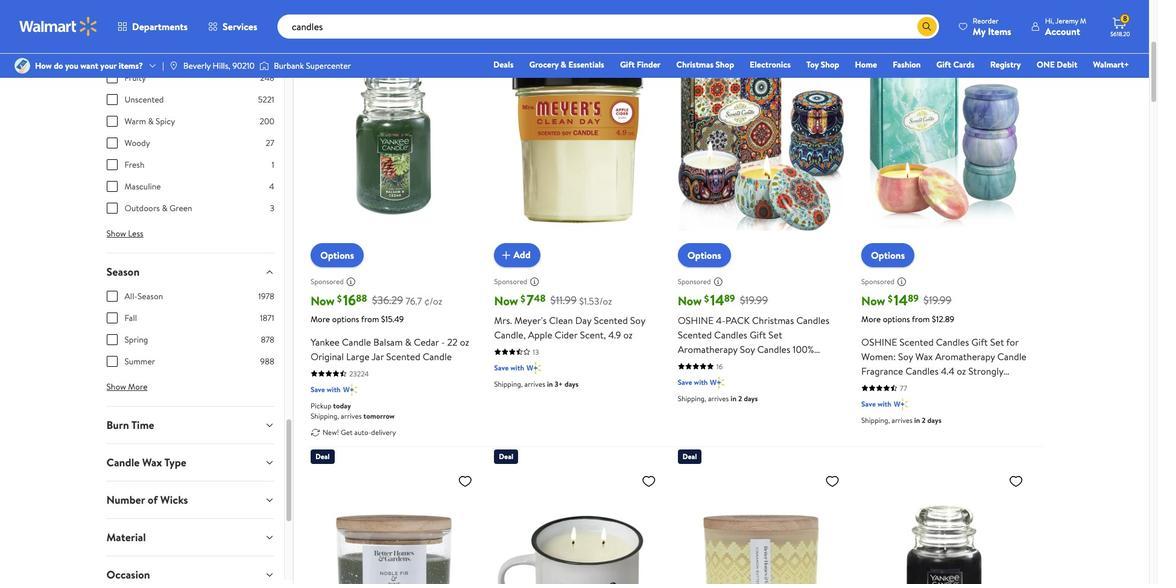 Task type: locate. For each thing, give the bounding box(es) containing it.
set inside oshine scented candles gift set for women: soy wax aromatherapy candle fragrance candles 4.4 oz strongly fragrance essential oils for stress relief halloween christmas birthday mother's day
[[991, 335, 1005, 349]]

1 now from the left
[[311, 293, 335, 309]]

&
[[561, 59, 567, 71], [148, 115, 154, 127], [162, 202, 168, 214], [405, 335, 412, 349]]

1 vertical spatial day
[[901, 408, 918, 421]]

mrs. meyer's clean day scented soy candle, apple cider scent, 4.9 oz image
[[495, 32, 661, 258]]

days down halloween
[[928, 415, 942, 425]]

scented down $12.89
[[900, 335, 934, 349]]

now inside now $ 14 89 $19.99 oshine 4-pack christmas candles scented candles gift set aromatherapy soy candles 100% natural soy 4.4 oz strongly fragrance stress relief for mother's day,valentine's day,birthday,anniversary
[[678, 293, 702, 309]]

stress inside oshine scented candles gift set for women: soy wax aromatherapy candle fragrance candles 4.4 oz strongly fragrance essential oils for stress relief halloween christmas birthday mother's day
[[978, 379, 1003, 392]]

for right oils
[[963, 379, 976, 392]]

2 sponsored from the left
[[495, 277, 528, 287]]

14 inside now $ 14 89 $19.99 oshine 4-pack christmas candles scented candles gift set aromatherapy soy candles 100% natural soy 4.4 oz strongly fragrance stress relief for mother's day,valentine's day,birthday,anniversary
[[711, 290, 725, 310]]

0 horizontal spatial christmas
[[677, 59, 714, 71]]

show inside button
[[107, 381, 126, 393]]

supercenter
[[306, 60, 351, 72]]

delivery
[[371, 427, 396, 438]]

shipping, up new!
[[311, 411, 339, 421]]

16 right the natural
[[717, 361, 723, 372]]

options inside now $ 14 89 $19.99 more options from $12.89
[[883, 313, 911, 325]]

$
[[337, 292, 342, 305], [521, 292, 526, 305], [705, 292, 709, 305], [888, 292, 893, 305]]

14 inside now $ 14 89 $19.99 more options from $12.89
[[894, 290, 909, 310]]

walmart plus image down 13
[[527, 362, 541, 374]]

now $ 7 48 $11.99 $1.53/oz mrs. meyer's clean day scented soy candle, apple cider scent, 4.9 oz
[[495, 290, 646, 341]]

time
[[131, 418, 154, 433]]

3 options from the left
[[872, 248, 906, 262]]

of
[[148, 493, 158, 508]]

 image right 90210
[[260, 60, 269, 72]]

0 vertical spatial christmas
[[677, 59, 714, 71]]

1 14 from the left
[[711, 290, 725, 310]]

christmas inside 'link'
[[677, 59, 714, 71]]

debit
[[1058, 59, 1078, 71]]

 image
[[14, 58, 30, 74], [260, 60, 269, 72], [169, 61, 179, 71]]

burn time
[[107, 418, 154, 433]]

scented up the natural
[[678, 328, 712, 341]]

89 inside now $ 14 89 $19.99 oshine 4-pack christmas candles scented candles gift set aromatherapy soy candles 100% natural soy 4.4 oz strongly fragrance stress relief for mother's day,valentine's day,birthday,anniversary
[[725, 292, 736, 305]]

1 horizontal spatial days
[[744, 393, 758, 404]]

scent,
[[580, 328, 606, 341]]

set inside now $ 14 89 $19.99 oshine 4-pack christmas candles scented candles gift set aromatherapy soy candles 100% natural soy 4.4 oz strongly fragrance stress relief for mother's day,valentine's day,birthday,anniversary
[[769, 328, 783, 341]]

13
[[533, 347, 539, 357]]

candle up "number"
[[107, 455, 140, 470]]

with down the women:
[[878, 399, 892, 409]]

options
[[320, 248, 354, 262], [688, 248, 722, 262], [872, 248, 906, 262]]

4-
[[716, 314, 726, 327]]

now
[[311, 293, 335, 309], [495, 293, 519, 309], [678, 293, 702, 309], [862, 293, 886, 309]]

candle up the 'birthday' at bottom right
[[998, 350, 1027, 363]]

1 $19.99 from the left
[[740, 293, 769, 308]]

1 horizontal spatial shipping, arrives in 2 days
[[862, 415, 942, 425]]

2 14 from the left
[[894, 290, 909, 310]]

2 ad disclaimer and feedback image from the left
[[714, 277, 723, 287]]

1 sponsored from the left
[[311, 277, 344, 287]]

$ inside now $ 7 48 $11.99 $1.53/oz mrs. meyer's clean day scented soy candle, apple cider scent, 4.9 oz
[[521, 292, 526, 305]]

walmart+
[[1094, 59, 1130, 71]]

& for outdoors
[[162, 202, 168, 214]]

christmas right finder
[[677, 59, 714, 71]]

for up the 'birthday' at bottom right
[[1007, 335, 1019, 349]]

2 $19.99 from the left
[[924, 293, 952, 308]]

1 horizontal spatial shop
[[821, 59, 840, 71]]

search icon image
[[923, 22, 932, 31]]

14 for now $ 14 89 $19.99 more options from $12.89
[[894, 290, 909, 310]]

apple
[[528, 328, 553, 341]]

3 now from the left
[[678, 293, 702, 309]]

2 horizontal spatial options link
[[862, 243, 915, 267]]

gift left cards at top right
[[937, 59, 952, 71]]

200
[[260, 115, 275, 127]]

1 horizontal spatial more
[[311, 313, 330, 325]]

1 horizontal spatial stress
[[978, 379, 1003, 392]]

1 horizontal spatial relief
[[862, 393, 886, 407]]

candles up 100%
[[797, 314, 830, 327]]

arrives inside pickup today shipping, arrives tomorrow
[[341, 411, 362, 421]]

candles down $12.89
[[937, 335, 970, 349]]

1 horizontal spatial wax
[[916, 350, 934, 363]]

walmart plus image for 7
[[527, 362, 541, 374]]

oz right the 22
[[460, 335, 470, 349]]

save with down the women:
[[862, 399, 892, 409]]

2 options link from the left
[[678, 243, 731, 267]]

mother's down halloween
[[862, 408, 899, 421]]

89 inside now $ 14 89 $19.99 more options from $12.89
[[909, 292, 919, 305]]

ad disclaimer and feedback image up 48 at the left of the page
[[530, 277, 540, 287]]

oshine left the 4-
[[678, 314, 714, 327]]

2 89 from the left
[[909, 292, 919, 305]]

$ for now $ 14 89 $19.99 oshine 4-pack christmas candles scented candles gift set aromatherapy soy candles 100% natural soy 4.4 oz strongly fragrance stress relief for mother's day,valentine's day,birthday,anniversary
[[705, 292, 709, 305]]

2 horizontal spatial  image
[[260, 60, 269, 72]]

candles
[[797, 314, 830, 327], [715, 328, 748, 341], [937, 335, 970, 349], [758, 343, 791, 356], [906, 364, 939, 378]]

16 down ad disclaimer and feedback icon
[[343, 290, 356, 310]]

1 from from the left
[[361, 313, 379, 325]]

show for show less
[[107, 228, 126, 240]]

add to favorites list, yankee candle balsam & cedar - 22 oz original large jar scented candle image
[[458, 37, 473, 52]]

3 deal from the left
[[683, 451, 697, 462]]

season button
[[97, 254, 284, 290]]

deal for better homes & gardens cinnamon buttercream scented 2-wick printed jar candle, 12 oz image
[[683, 451, 697, 462]]

& left green at the left of the page
[[162, 202, 168, 214]]

new! get auto-delivery
[[323, 427, 396, 438]]

from left $12.89
[[913, 313, 931, 325]]

with left walmart plus image
[[327, 384, 341, 395]]

0 horizontal spatial relief
[[706, 372, 730, 385]]

show left less
[[107, 228, 126, 240]]

$ inside "now $ 16 88 $36.29 76.7 ¢/oz more options from $15.49"
[[337, 292, 342, 305]]

shop right toy at the top
[[821, 59, 840, 71]]

cards
[[954, 59, 975, 71]]

4.4 inside oshine scented candles gift set for women: soy wax aromatherapy candle fragrance candles 4.4 oz strongly fragrance essential oils for stress relief halloween christmas birthday mother's day
[[942, 364, 955, 378]]

options for oshine 4-pack christmas candles scented candles gift set aromatherapy soy candles 100% natural soy 4.4 oz strongly fragrance stress relief for mother's day,valentine's day,birthday,anniversary
[[688, 248, 722, 262]]

0 horizontal spatial 16
[[343, 290, 356, 310]]

one debit link
[[1032, 58, 1084, 71]]

ad disclaimer and feedback image up the 4-
[[714, 277, 723, 287]]

4 sponsored from the left
[[862, 277, 895, 287]]

1 horizontal spatial from
[[913, 313, 931, 325]]

1 vertical spatial mother's
[[862, 408, 899, 421]]

with for walmart plus image
[[327, 384, 341, 395]]

sponsored for mrs. meyer's clean day scented soy candle, apple cider scent, 4.9 oz
[[495, 277, 528, 287]]

& inside grocery & essentials link
[[561, 59, 567, 71]]

season inside group
[[138, 290, 163, 302]]

from left $15.49
[[361, 313, 379, 325]]

clean
[[549, 314, 573, 327]]

2 horizontal spatial in
[[915, 415, 921, 425]]

0 horizontal spatial strongly
[[756, 357, 792, 370]]

show down summer
[[107, 381, 126, 393]]

mother's inside oshine scented candles gift set for women: soy wax aromatherapy candle fragrance candles 4.4 oz strongly fragrance essential oils for stress relief halloween christmas birthday mother's day
[[862, 408, 899, 421]]

ad disclaimer and feedback image
[[530, 277, 540, 287], [714, 277, 723, 287], [898, 277, 907, 287]]

2 shop from the left
[[821, 59, 840, 71]]

& left spicy
[[148, 115, 154, 127]]

7
[[527, 290, 534, 310]]

2 horizontal spatial options
[[872, 248, 906, 262]]

with for walmart plus icon associated with 7
[[511, 363, 525, 373]]

2 show from the top
[[107, 381, 126, 393]]

& left cedar
[[405, 335, 412, 349]]

shop
[[716, 59, 735, 71], [821, 59, 840, 71]]

walmart plus image for 14
[[711, 376, 725, 389]]

$19.99 up $12.89
[[924, 293, 952, 308]]

oz inside now $ 7 48 $11.99 $1.53/oz mrs. meyer's clean day scented soy candle, apple cider scent, 4.9 oz
[[624, 328, 633, 341]]

scented up the 4.9
[[594, 314, 628, 327]]

1 horizontal spatial options
[[883, 313, 911, 325]]

walmart plus image down 77
[[894, 398, 909, 410]]

save with up shipping, arrives in 3+ days
[[495, 363, 525, 373]]

1 vertical spatial christmas
[[753, 314, 795, 327]]

16 inside "now $ 16 88 $36.29 76.7 ¢/oz more options from $15.49"
[[343, 290, 356, 310]]

shipping, arrives in 3+ days
[[495, 379, 579, 389]]

all-
[[125, 290, 138, 302]]

2 from from the left
[[913, 313, 931, 325]]

outdoors
[[125, 202, 160, 214]]

show for show more
[[107, 381, 126, 393]]

gift cards
[[937, 59, 975, 71]]

1 horizontal spatial oshine
[[862, 335, 898, 349]]

more up yankee
[[311, 313, 330, 325]]

oshine up the women:
[[862, 335, 898, 349]]

now inside now $ 7 48 $11.99 $1.53/oz mrs. meyer's clean day scented soy candle, apple cider scent, 4.9 oz
[[495, 293, 519, 309]]

$ inside now $ 14 89 $19.99 more options from $12.89
[[888, 292, 893, 305]]

0 horizontal spatial shipping, arrives in 2 days
[[678, 393, 758, 404]]

2 now from the left
[[495, 293, 519, 309]]

christmas down oils
[[935, 393, 977, 407]]

get
[[341, 427, 353, 438]]

options for more options from $15.49
[[320, 248, 354, 262]]

now inside now $ 14 89 $19.99 more options from $12.89
[[862, 293, 886, 309]]

services button
[[198, 12, 268, 41]]

1 horizontal spatial in
[[731, 393, 737, 404]]

0 horizontal spatial aromatherapy
[[678, 343, 738, 356]]

finder
[[637, 59, 661, 71]]

in for 7
[[547, 379, 553, 389]]

$618.20
[[1111, 30, 1131, 38]]

departments
[[132, 20, 188, 33]]

2 options from the left
[[688, 248, 722, 262]]

0 horizontal spatial options
[[320, 248, 354, 262]]

days right day,valentine's
[[744, 393, 758, 404]]

0 horizontal spatial options link
[[311, 243, 364, 267]]

1 horizontal spatial 89
[[909, 292, 919, 305]]

oz down pack on the right bottom of the page
[[745, 357, 754, 370]]

1 horizontal spatial ad disclaimer and feedback image
[[714, 277, 723, 287]]

1 horizontal spatial strongly
[[969, 364, 1004, 378]]

0 vertical spatial shipping, arrives in 2 days
[[678, 393, 758, 404]]

now inside "now $ 16 88 $36.29 76.7 ¢/oz more options from $15.49"
[[311, 293, 335, 309]]

do
[[54, 60, 63, 72]]

day inside oshine scented candles gift set for women: soy wax aromatherapy candle fragrance candles 4.4 oz strongly fragrance essential oils for stress relief halloween christmas birthday mother's day
[[901, 408, 918, 421]]

from inside now $ 14 89 $19.99 more options from $12.89
[[913, 313, 931, 325]]

oz inside oshine scented candles gift set for women: soy wax aromatherapy candle fragrance candles 4.4 oz strongly fragrance essential oils for stress relief halloween christmas birthday mother's day
[[957, 364, 967, 378]]

home link
[[850, 58, 883, 71]]

4 now from the left
[[862, 293, 886, 309]]

$ inside now $ 14 89 $19.99 oshine 4-pack christmas candles scented candles gift set aromatherapy soy candles 100% natural soy 4.4 oz strongly fragrance stress relief for mother's day,valentine's day,birthday,anniversary
[[705, 292, 709, 305]]

more inside now $ 14 89 $19.99 more options from $12.89
[[862, 313, 881, 325]]

 image left how
[[14, 58, 30, 74]]

want
[[80, 60, 98, 72]]

0 vertical spatial walmart plus image
[[527, 362, 541, 374]]

scented down balsam
[[386, 350, 421, 363]]

 image right |
[[169, 61, 179, 71]]

0 horizontal spatial wax
[[142, 455, 162, 470]]

stress
[[678, 372, 703, 385], [978, 379, 1003, 392]]

relief up day,valentine's
[[706, 372, 730, 385]]

1 horizontal spatial $19.99
[[924, 293, 952, 308]]

days right 3+ at the left bottom of the page
[[565, 379, 579, 389]]

show inside 'button'
[[107, 228, 126, 240]]

8
[[1124, 13, 1128, 24]]

878
[[261, 334, 275, 346]]

christmas shop
[[677, 59, 735, 71]]

1 horizontal spatial options
[[688, 248, 722, 262]]

birthday
[[979, 393, 1014, 407]]

beverly
[[183, 60, 211, 72]]

2 $ from the left
[[521, 292, 526, 305]]

2 options from the left
[[883, 313, 911, 325]]

gift finder
[[620, 59, 661, 71]]

0 vertical spatial mother's
[[747, 372, 784, 385]]

candles up essential
[[906, 364, 939, 378]]

None checkbox
[[107, 138, 117, 148], [107, 159, 117, 170], [107, 291, 117, 302], [107, 313, 117, 324], [107, 334, 117, 345], [107, 356, 117, 367], [107, 138, 117, 148], [107, 159, 117, 170], [107, 291, 117, 302], [107, 313, 117, 324], [107, 334, 117, 345], [107, 356, 117, 367]]

burn time tab
[[97, 407, 284, 444]]

1 vertical spatial oshine
[[862, 335, 898, 349]]

0 horizontal spatial oshine
[[678, 314, 714, 327]]

save down candle,
[[495, 363, 509, 373]]

1 vertical spatial shipping, arrives in 2 days
[[862, 415, 942, 425]]

scented inside now $ 7 48 $11.99 $1.53/oz mrs. meyer's clean day scented soy candle, apple cider scent, 4.9 oz
[[594, 314, 628, 327]]

christmas right pack on the right bottom of the page
[[753, 314, 795, 327]]

save up pickup
[[311, 384, 325, 395]]

for up day,birthday,anniversary
[[732, 372, 745, 385]]

$12.89
[[933, 313, 955, 325]]

0 horizontal spatial shop
[[716, 59, 735, 71]]

day,valentine's
[[678, 386, 741, 399]]

0 vertical spatial relief
[[706, 372, 730, 385]]

1 shop from the left
[[716, 59, 735, 71]]

aromatherapy up oils
[[936, 350, 996, 363]]

1 vertical spatial days
[[744, 393, 758, 404]]

gift inside 'link'
[[620, 59, 635, 71]]

ad disclaimer and feedback image up now $ 14 89 $19.99 more options from $12.89
[[898, 277, 907, 287]]

day inside now $ 7 48 $11.99 $1.53/oz mrs. meyer's clean day scented soy candle, apple cider scent, 4.9 oz
[[576, 314, 592, 327]]

4.4 up oils
[[942, 364, 955, 378]]

oshine inside oshine scented candles gift set for women: soy wax aromatherapy candle fragrance candles 4.4 oz strongly fragrance essential oils for stress relief halloween christmas birthday mother's day
[[862, 335, 898, 349]]

candle up large
[[342, 335, 371, 349]]

scented inside oshine scented candles gift set for women: soy wax aromatherapy candle fragrance candles 4.4 oz strongly fragrance essential oils for stress relief halloween christmas birthday mother's day
[[900, 335, 934, 349]]

1978
[[258, 290, 275, 302]]

meyer's
[[515, 314, 547, 327]]

0 vertical spatial in
[[547, 379, 553, 389]]

3 options link from the left
[[862, 243, 915, 267]]

shipping, inside pickup today shipping, arrives tomorrow
[[311, 411, 339, 421]]

women:
[[862, 350, 896, 363]]

90210
[[233, 60, 255, 72]]

0 horizontal spatial 4.4
[[729, 357, 743, 370]]

0 vertical spatial season
[[107, 264, 140, 279]]

2 horizontal spatial walmart plus image
[[894, 398, 909, 410]]

oz inside yankee candle balsam & cedar - 22 oz original large jar scented candle
[[460, 335, 470, 349]]

wax
[[916, 350, 934, 363], [142, 455, 162, 470]]

1 horizontal spatial 16
[[717, 361, 723, 372]]

wax left type in the bottom left of the page
[[142, 455, 162, 470]]

0 vertical spatial 2
[[739, 393, 743, 404]]

candle wax type button
[[97, 444, 284, 481]]

1 vertical spatial walmart plus image
[[711, 376, 725, 389]]

77
[[901, 383, 908, 393]]

1 horizontal spatial mother's
[[862, 408, 899, 421]]

show more button
[[97, 377, 157, 397]]

1 89 from the left
[[725, 292, 736, 305]]

save
[[495, 363, 509, 373], [678, 377, 693, 387], [311, 384, 325, 395], [862, 399, 876, 409]]

1 vertical spatial in
[[731, 393, 737, 404]]

more down summer
[[128, 381, 148, 393]]

save with down the natural
[[678, 377, 708, 387]]

0 vertical spatial days
[[565, 379, 579, 389]]

0 horizontal spatial  image
[[14, 58, 30, 74]]

1 horizontal spatial walmart plus image
[[711, 376, 725, 389]]

1 horizontal spatial set
[[991, 335, 1005, 349]]

stress up the 'birthday' at bottom right
[[978, 379, 1003, 392]]

0 vertical spatial show
[[107, 228, 126, 240]]

how
[[35, 60, 52, 72]]

1 horizontal spatial 4.4
[[942, 364, 955, 378]]

days
[[565, 379, 579, 389], [744, 393, 758, 404], [928, 415, 942, 425]]

shipping, arrives in 2 days down halloween
[[862, 415, 942, 425]]

1 vertical spatial wax
[[142, 455, 162, 470]]

shipping, down the natural
[[678, 393, 707, 404]]

arrives
[[525, 379, 546, 389], [709, 393, 729, 404], [341, 411, 362, 421], [892, 415, 913, 425]]

$19.99 up pack on the right bottom of the page
[[740, 293, 769, 308]]

pack
[[726, 314, 750, 327]]

3 ad disclaimer and feedback image from the left
[[898, 277, 907, 287]]

walmart plus image up day,birthday,anniversary
[[711, 376, 725, 389]]

0 horizontal spatial mother's
[[747, 372, 784, 385]]

1 show from the top
[[107, 228, 126, 240]]

candles left 100%
[[758, 343, 791, 356]]

fresh
[[125, 159, 145, 171]]

1 ad disclaimer and feedback image from the left
[[530, 277, 540, 287]]

day up scent,
[[576, 314, 592, 327]]

save with for the bottommost walmart plus icon
[[862, 399, 892, 409]]

0 horizontal spatial walmart plus image
[[527, 362, 541, 374]]

shipping, arrives in 2 days
[[678, 393, 758, 404], [862, 415, 942, 425]]

walmart plus image
[[527, 362, 541, 374], [711, 376, 725, 389], [894, 398, 909, 410]]

options up the women:
[[883, 313, 911, 325]]

1 horizontal spatial  image
[[169, 61, 179, 71]]

1 horizontal spatial aromatherapy
[[936, 350, 996, 363]]

gift down pack on the right bottom of the page
[[750, 328, 767, 341]]

gift up the 'birthday' at bottom right
[[972, 335, 989, 349]]

now $ 16 88 $36.29 76.7 ¢/oz more options from $15.49
[[311, 290, 443, 325]]

shop inside 'link'
[[716, 59, 735, 71]]

type
[[165, 455, 187, 470]]

0 horizontal spatial more
[[128, 381, 148, 393]]

more inside "now $ 16 88 $36.29 76.7 ¢/oz more options from $15.49"
[[311, 313, 330, 325]]

relief left 77
[[862, 393, 886, 407]]

1 deal from the left
[[316, 451, 330, 462]]

oz up oils
[[957, 364, 967, 378]]

services
[[223, 20, 258, 33]]

with up shipping, arrives in 3+ days
[[511, 363, 525, 373]]

arrives left 3+ at the left bottom of the page
[[525, 379, 546, 389]]

1 horizontal spatial 2
[[922, 415, 926, 425]]

oz right the 4.9
[[624, 328, 633, 341]]

0 vertical spatial day
[[576, 314, 592, 327]]

add to favorites list, yankee candle midsummer's night - 22 oz original large jar scented candle image
[[1009, 474, 1024, 489]]

save left halloween
[[862, 399, 876, 409]]

mother's up day,birthday,anniversary
[[747, 372, 784, 385]]

1 $ from the left
[[337, 292, 342, 305]]

candle inside oshine scented candles gift set for women: soy wax aromatherapy candle fragrance candles 4.4 oz strongly fragrance essential oils for stress relief halloween christmas birthday mother's day
[[998, 350, 1027, 363]]

None checkbox
[[107, 72, 117, 83], [107, 94, 117, 105], [107, 116, 117, 127], [107, 181, 117, 192], [107, 203, 117, 214], [107, 72, 117, 83], [107, 94, 117, 105], [107, 116, 117, 127], [107, 181, 117, 192], [107, 203, 117, 214]]

christmas inside now $ 14 89 $19.99 oshine 4-pack christmas candles scented candles gift set aromatherapy soy candles 100% natural soy 4.4 oz strongly fragrance stress relief for mother's day,valentine's day,birthday,anniversary
[[753, 314, 795, 327]]

0 horizontal spatial from
[[361, 313, 379, 325]]

$ for now $ 14 89 $19.99 more options from $12.89
[[888, 292, 893, 305]]

2 horizontal spatial deal
[[683, 451, 697, 462]]

1 vertical spatial season
[[138, 290, 163, 302]]

grocery & essentials link
[[524, 58, 610, 71]]

1 horizontal spatial options link
[[678, 243, 731, 267]]

0 horizontal spatial deal
[[316, 451, 330, 462]]

0 horizontal spatial 89
[[725, 292, 736, 305]]

0 horizontal spatial 14
[[711, 290, 725, 310]]

arrives up get
[[341, 411, 362, 421]]

1 options from the left
[[332, 313, 359, 325]]

better homes & gardens cinnamon buttercream scented 2-wick printed jar candle, 12 oz image
[[678, 469, 845, 584]]

$19.99 inside now $ 14 89 $19.99 more options from $12.89
[[924, 293, 952, 308]]

$19.99 inside now $ 14 89 $19.99 oshine 4-pack christmas candles scented candles gift set aromatherapy soy candles 100% natural soy 4.4 oz strongly fragrance stress relief for mother's day,valentine's day,birthday,anniversary
[[740, 293, 769, 308]]

1 options from the left
[[320, 248, 354, 262]]

0 vertical spatial oshine
[[678, 314, 714, 327]]

day down halloween
[[901, 408, 918, 421]]

 image for beverly
[[169, 61, 179, 71]]

3 $ from the left
[[705, 292, 709, 305]]

14 for now $ 14 89 $19.99 oshine 4-pack christmas candles scented candles gift set aromatherapy soy candles 100% natural soy 4.4 oz strongly fragrance stress relief for mother's day,valentine's day,birthday,anniversary
[[711, 290, 725, 310]]

shipping, arrives in 2 days down the natural
[[678, 393, 758, 404]]

occasion tab
[[97, 557, 284, 584]]

toy shop
[[807, 59, 840, 71]]

in for 14
[[731, 393, 737, 404]]

1 horizontal spatial 14
[[894, 290, 909, 310]]

stress down the natural
[[678, 372, 703, 385]]

occasion button
[[97, 557, 284, 584]]

aromatherapy inside oshine scented candles gift set for women: soy wax aromatherapy candle fragrance candles 4.4 oz strongly fragrance essential oils for stress relief halloween christmas birthday mother's day
[[936, 350, 996, 363]]

sponsored for more options from $12.89
[[862, 277, 895, 287]]

jeremy
[[1056, 15, 1079, 26]]

2 deal from the left
[[499, 451, 514, 462]]

aromatherapy up the natural
[[678, 343, 738, 356]]

number of wicks
[[107, 493, 188, 508]]

|
[[162, 60, 164, 72]]

4 $ from the left
[[888, 292, 893, 305]]

ad disclaimer and feedback image for 14
[[714, 277, 723, 287]]

0 horizontal spatial day
[[576, 314, 592, 327]]

2 vertical spatial christmas
[[935, 393, 977, 407]]

1 options link from the left
[[311, 243, 364, 267]]

0 horizontal spatial options
[[332, 313, 359, 325]]

arrives down the natural
[[709, 393, 729, 404]]

48
[[534, 292, 546, 305]]

 image for burbank
[[260, 60, 269, 72]]

0 horizontal spatial in
[[547, 379, 553, 389]]

0 horizontal spatial for
[[732, 372, 745, 385]]

& right the grocery
[[561, 59, 567, 71]]

1 horizontal spatial for
[[963, 379, 976, 392]]

add button
[[495, 243, 541, 267]]

spring
[[125, 334, 148, 346]]

0 vertical spatial wax
[[916, 350, 934, 363]]

$19.99
[[740, 293, 769, 308], [924, 293, 952, 308]]

now for now $ 16 88 $36.29 76.7 ¢/oz more options from $15.49
[[311, 293, 335, 309]]

0 vertical spatial 16
[[343, 290, 356, 310]]

stress inside now $ 14 89 $19.99 oshine 4-pack christmas candles scented candles gift set aromatherapy soy candles 100% natural soy 4.4 oz strongly fragrance stress relief for mother's day,valentine's day,birthday,anniversary
[[678, 372, 703, 385]]

0 horizontal spatial $19.99
[[740, 293, 769, 308]]

3 sponsored from the left
[[678, 277, 711, 287]]

1 horizontal spatial deal
[[499, 451, 514, 462]]

save down the natural
[[678, 377, 693, 387]]

candle wax type tab
[[97, 444, 284, 481]]

wicks
[[160, 493, 188, 508]]

1 horizontal spatial day
[[901, 408, 918, 421]]

christmas shop link
[[671, 58, 740, 71]]

save with up pickup
[[311, 384, 341, 395]]

season up all-
[[107, 264, 140, 279]]

wax up essential
[[916, 350, 934, 363]]

material
[[107, 530, 146, 545]]

shop left electronics link
[[716, 59, 735, 71]]

for
[[1007, 335, 1019, 349], [732, 372, 745, 385], [963, 379, 976, 392]]

1 horizontal spatial christmas
[[753, 314, 795, 327]]

yankee candle balsam & cedar - 22 oz original large jar scented candle image
[[311, 32, 478, 258]]

0 horizontal spatial stress
[[678, 372, 703, 385]]

hills,
[[213, 60, 231, 72]]

0 horizontal spatial set
[[769, 328, 783, 341]]

more up the women:
[[862, 313, 881, 325]]

2 horizontal spatial christmas
[[935, 393, 977, 407]]

with down the natural
[[694, 377, 708, 387]]

season up spring
[[138, 290, 163, 302]]

day,birthday,anniversary
[[678, 401, 783, 414]]

2 horizontal spatial more
[[862, 313, 881, 325]]

0 horizontal spatial days
[[565, 379, 579, 389]]

1 vertical spatial show
[[107, 381, 126, 393]]

4.4 up day,valentine's
[[729, 357, 743, 370]]

christmas inside oshine scented candles gift set for women: soy wax aromatherapy candle fragrance candles 4.4 oz strongly fragrance essential oils for stress relief halloween christmas birthday mother's day
[[935, 393, 977, 407]]

gift left finder
[[620, 59, 635, 71]]

0 horizontal spatial 2
[[739, 393, 743, 404]]

options down 88
[[332, 313, 359, 325]]

0 horizontal spatial ad disclaimer and feedback image
[[530, 277, 540, 287]]

tomorrow
[[364, 411, 395, 421]]



Task type: vqa. For each thing, say whether or not it's contained in the screenshot.
Add button
yes



Task type: describe. For each thing, give the bounding box(es) containing it.
relief inside oshine scented candles gift set for women: soy wax aromatherapy candle fragrance candles 4.4 oz strongly fragrance essential oils for stress relief halloween christmas birthday mother's day
[[862, 393, 886, 407]]

shipping, down halloween
[[862, 415, 891, 425]]

home
[[856, 59, 878, 71]]

fashion link
[[888, 58, 927, 71]]

departments button
[[107, 12, 198, 41]]

reorder my items
[[974, 15, 1012, 38]]

pickup
[[311, 401, 332, 411]]

88
[[356, 292, 367, 305]]

soy inside now $ 7 48 $11.99 $1.53/oz mrs. meyer's clean day scented soy candle, apple cider scent, 4.9 oz
[[631, 314, 646, 327]]

large
[[346, 350, 370, 363]]

add to favorites list, better homes & gardens 12oz noble fir & pine scented 2-wick snow glass jar candle image
[[458, 474, 473, 489]]

options for more options from $12.89
[[872, 248, 906, 262]]

reorder
[[974, 15, 999, 26]]

all-season
[[125, 290, 163, 302]]

walmart+ link
[[1088, 58, 1135, 71]]

halloween
[[889, 393, 932, 407]]

sponsored for oshine 4-pack christmas candles scented candles gift set aromatherapy soy candles 100% natural soy 4.4 oz strongly fragrance stress relief for mother's day,valentine's day,birthday,anniversary
[[678, 277, 711, 287]]

fruity
[[125, 72, 146, 84]]

& for grocery
[[561, 59, 567, 71]]

oshine inside now $ 14 89 $19.99 oshine 4-pack christmas candles scented candles gift set aromatherapy soy candles 100% natural soy 4.4 oz strongly fragrance stress relief for mother's day,valentine's day,birthday,anniversary
[[678, 314, 714, 327]]

you
[[65, 60, 78, 72]]

fashion
[[893, 59, 921, 71]]

deal for mainstays reusable 13oz peace on earth mug scented candle, vanilla image
[[499, 451, 514, 462]]

2 vertical spatial walmart plus image
[[894, 398, 909, 410]]

$19.99 for now $ 14 89 $19.99 more options from $12.89
[[924, 293, 952, 308]]

masculine
[[125, 180, 161, 193]]

from inside "now $ 16 88 $36.29 76.7 ¢/oz more options from $15.49"
[[361, 313, 379, 325]]

deals link
[[488, 58, 519, 71]]

candle,
[[495, 328, 526, 341]]

account
[[1046, 24, 1081, 38]]

23224
[[349, 369, 369, 379]]

candles down pack on the right bottom of the page
[[715, 328, 748, 341]]

add to cart image
[[499, 248, 514, 262]]

relief inside now $ 14 89 $19.99 oshine 4-pack christmas candles scented candles gift set aromatherapy soy candles 100% natural soy 4.4 oz strongly fragrance stress relief for mother's day,valentine's day,birthday,anniversary
[[706, 372, 730, 385]]

material button
[[97, 519, 284, 556]]

m
[[1081, 15, 1087, 26]]

& inside yankee candle balsam & cedar - 22 oz original large jar scented candle
[[405, 335, 412, 349]]

summer
[[125, 356, 155, 368]]

add to favorites list, mainstays reusable 13oz peace on earth mug scented candle, vanilla image
[[642, 474, 657, 489]]

1 vertical spatial 2
[[922, 415, 926, 425]]

fall
[[125, 312, 137, 324]]

items?
[[119, 60, 143, 72]]

natural
[[678, 357, 709, 370]]

cider
[[555, 328, 578, 341]]

scent family group
[[107, 0, 275, 224]]

electronics
[[750, 59, 791, 71]]

 image for how
[[14, 58, 30, 74]]

& for warm
[[148, 115, 154, 127]]

100%
[[793, 343, 815, 356]]

season group
[[107, 290, 275, 377]]

mrs.
[[495, 314, 512, 327]]

burn
[[107, 418, 129, 433]]

better homes & gardens 12oz noble fir & pine scented 2-wick snow glass jar candle image
[[311, 469, 478, 584]]

show less button
[[97, 224, 153, 243]]

season inside dropdown button
[[107, 264, 140, 279]]

oshine scented candles gift set for women: soy wax aromatherapy candle fragrance candles 4.4 oz strongly fragrance essential oils for stress relief halloween christmas birthday mother's day image
[[862, 32, 1029, 258]]

4.4 inside now $ 14 89 $19.99 oshine 4-pack christmas candles scented candles gift set aromatherapy soy candles 100% natural soy 4.4 oz strongly fragrance stress relief for mother's day,valentine's day,birthday,anniversary
[[729, 357, 743, 370]]

now for now $ 7 48 $11.99 $1.53/oz mrs. meyer's clean day scented soy candle, apple cider scent, 4.9 oz
[[495, 293, 519, 309]]

hi,
[[1046, 15, 1055, 26]]

candle wax type
[[107, 455, 187, 470]]

number of wicks button
[[97, 482, 284, 518]]

oils
[[945, 379, 961, 392]]

oshine 4-pack christmas candles scented candles gift set aromatherapy soy candles 100% natural soy 4.4 oz strongly fragrance stress relief for mother's day,valentine's day,birthday,anniversary image
[[678, 32, 845, 258]]

oshine scented candles gift set for women: soy wax aromatherapy candle fragrance candles 4.4 oz strongly fragrance essential oils for stress relief halloween christmas birthday mother's day
[[862, 335, 1027, 421]]

toy shop link
[[802, 58, 845, 71]]

$ for now $ 7 48 $11.99 $1.53/oz mrs. meyer's clean day scented soy candle, apple cider scent, 4.9 oz
[[521, 292, 526, 305]]

oz inside now $ 14 89 $19.99 oshine 4-pack christmas candles scented candles gift set aromatherapy soy candles 100% natural soy 4.4 oz strongly fragrance stress relief for mother's day,valentine's day,birthday,anniversary
[[745, 357, 754, 370]]

now for now $ 14 89 $19.99 oshine 4-pack christmas candles scented candles gift set aromatherapy soy candles 100% natural soy 4.4 oz strongly fragrance stress relief for mother's day,valentine's day,birthday,anniversary
[[678, 293, 702, 309]]

walmart image
[[19, 17, 98, 36]]

gift inside oshine scented candles gift set for women: soy wax aromatherapy candle fragrance candles 4.4 oz strongly fragrance essential oils for stress relief halloween christmas birthday mother's day
[[972, 335, 989, 349]]

¢/oz
[[425, 294, 443, 308]]

warm
[[125, 115, 146, 127]]

3+
[[555, 379, 563, 389]]

add to favorites list, better homes & gardens cinnamon buttercream scented 2-wick printed jar candle, 12 oz image
[[826, 474, 840, 489]]

sponsored for more options from $15.49
[[311, 277, 344, 287]]

green
[[170, 202, 192, 214]]

gift inside now $ 14 89 $19.99 oshine 4-pack christmas candles scented candles gift set aromatherapy soy candles 100% natural soy 4.4 oz strongly fragrance stress relief for mother's day,valentine's day,birthday,anniversary
[[750, 328, 767, 341]]

yankee candle balsam & cedar - 22 oz original large jar scented candle
[[311, 335, 470, 363]]

registry
[[991, 59, 1022, 71]]

strongly inside oshine scented candles gift set for women: soy wax aromatherapy candle fragrance candles 4.4 oz strongly fragrance essential oils for stress relief halloween christmas birthday mother's day
[[969, 364, 1004, 378]]

unscented
[[125, 94, 164, 106]]

options inside "now $ 16 88 $36.29 76.7 ¢/oz more options from $15.49"
[[332, 313, 359, 325]]

1871
[[260, 312, 275, 324]]

for inside now $ 14 89 $19.99 oshine 4-pack christmas candles scented candles gift set aromatherapy soy candles 100% natural soy 4.4 oz strongly fragrance stress relief for mother's day,valentine's day,birthday,anniversary
[[732, 372, 745, 385]]

save with for walmart plus image
[[311, 384, 341, 395]]

outdoors & green
[[125, 202, 192, 214]]

save for the bottommost walmart plus icon
[[862, 399, 876, 409]]

add to favorites list, oshine 4-pack christmas candles scented candles gift set aromatherapy soy candles 100% natural soy 4.4 oz strongly fragrance stress relief for mother's day,valentine's day,birthday,anniversary image
[[826, 37, 840, 52]]

burn time button
[[97, 407, 284, 444]]

76.7
[[406, 294, 422, 308]]

89 for now $ 14 89 $19.99 oshine 4-pack christmas candles scented candles gift set aromatherapy soy candles 100% natural soy 4.4 oz strongly fragrance stress relief for mother's day,valentine's day,birthday,anniversary
[[725, 292, 736, 305]]

2 vertical spatial in
[[915, 415, 921, 425]]

options link for more options from $15.49
[[311, 243, 364, 267]]

2 horizontal spatial days
[[928, 415, 942, 425]]

soy inside oshine scented candles gift set for women: soy wax aromatherapy candle fragrance candles 4.4 oz strongly fragrance essential oils for stress relief halloween christmas birthday mother's day
[[899, 350, 914, 363]]

arrives down halloween
[[892, 415, 913, 425]]

grocery
[[530, 59, 559, 71]]

mainstays reusable 13oz peace on earth mug scented candle, vanilla image
[[495, 469, 661, 584]]

candle inside "dropdown button"
[[107, 455, 140, 470]]

$1.53/oz
[[580, 294, 613, 308]]

options link for more options from $12.89
[[862, 243, 915, 267]]

beverly hills, 90210
[[183, 60, 255, 72]]

items
[[989, 24, 1012, 38]]

deals
[[494, 59, 514, 71]]

grocery & essentials
[[530, 59, 605, 71]]

save with for walmart plus icon associated with 14
[[678, 377, 708, 387]]

season tab
[[97, 254, 284, 290]]

988
[[260, 356, 275, 368]]

show more
[[107, 381, 148, 393]]

now for now $ 14 89 $19.99 more options from $12.89
[[862, 293, 886, 309]]

hi, jeremy m account
[[1046, 15, 1087, 38]]

shop for toy shop
[[821, 59, 840, 71]]

$ for now $ 16 88 $36.29 76.7 ¢/oz more options from $15.49
[[337, 292, 342, 305]]

1 vertical spatial 16
[[717, 361, 723, 372]]

-
[[442, 335, 445, 349]]

gift finder link
[[615, 58, 667, 71]]

yankee candle midsummer's night - 22 oz original large jar scented candle image
[[862, 469, 1029, 584]]

your
[[100, 60, 117, 72]]

wax inside oshine scented candles gift set for women: soy wax aromatherapy candle fragrance candles 4.4 oz strongly fragrance essential oils for stress relief halloween christmas birthday mother's day
[[916, 350, 934, 363]]

$36.29
[[372, 293, 403, 308]]

fragrance inside now $ 14 89 $19.99 oshine 4-pack christmas candles scented candles gift set aromatherapy soy candles 100% natural soy 4.4 oz strongly fragrance stress relief for mother's day,valentine's day,birthday,anniversary
[[794, 357, 836, 370]]

ad disclaimer and feedback image
[[346, 277, 356, 287]]

material tab
[[97, 519, 284, 556]]

89 for now $ 14 89 $19.99 more options from $12.89
[[909, 292, 919, 305]]

options link for oshine 4-pack christmas candles scented candles gift set aromatherapy soy candles 100% natural soy 4.4 oz strongly fragrance stress relief for mother's day,valentine's day,birthday,anniversary
[[678, 243, 731, 267]]

add to favorites list, oshine scented candles gift set for women: soy wax aromatherapy candle fragrance candles 4.4 oz strongly fragrance essential oils for stress relief halloween christmas birthday mother's day image
[[1009, 37, 1024, 52]]

save with for walmart plus icon associated with 7
[[495, 363, 525, 373]]

ad disclaimer and feedback image for 7
[[530, 277, 540, 287]]

essential
[[906, 379, 943, 392]]

3
[[270, 202, 275, 214]]

2 horizontal spatial for
[[1007, 335, 1019, 349]]

number of wicks tab
[[97, 482, 284, 518]]

mother's inside now $ 14 89 $19.99 oshine 4-pack christmas candles scented candles gift set aromatherapy soy candles 100% natural soy 4.4 oz strongly fragrance stress relief for mother's day,valentine's day,birthday,anniversary
[[747, 372, 784, 385]]

with for the bottommost walmart plus icon
[[878, 399, 892, 409]]

strongly inside now $ 14 89 $19.99 oshine 4-pack christmas candles scented candles gift set aromatherapy soy candles 100% natural soy 4.4 oz strongly fragrance stress relief for mother's day,valentine's day,birthday,anniversary
[[756, 357, 792, 370]]

add to favorites list, mrs. meyer's clean day scented soy candle, apple cider scent, 4.9 oz image
[[642, 37, 657, 52]]

Walmart Site-Wide search field
[[277, 14, 940, 39]]

4
[[269, 180, 275, 193]]

$11.99
[[551, 293, 577, 308]]

$15.49
[[381, 313, 404, 325]]

save for walmart plus icon associated with 14
[[678, 377, 693, 387]]

less
[[128, 228, 144, 240]]

save for walmart plus icon associated with 7
[[495, 363, 509, 373]]

show less
[[107, 228, 144, 240]]

27
[[266, 137, 275, 149]]

1
[[272, 159, 275, 171]]

cedar
[[414, 335, 439, 349]]

scented inside now $ 14 89 $19.99 oshine 4-pack christmas candles scented candles gift set aromatherapy soy candles 100% natural soy 4.4 oz strongly fragrance stress relief for mother's day,valentine's day,birthday,anniversary
[[678, 328, 712, 341]]

warm & spicy
[[125, 115, 175, 127]]

more inside button
[[128, 381, 148, 393]]

with for walmart plus icon associated with 14
[[694, 377, 708, 387]]

scented inside yankee candle balsam & cedar - 22 oz original large jar scented candle
[[386, 350, 421, 363]]

Search search field
[[277, 14, 940, 39]]

walmart plus image
[[343, 384, 357, 396]]

spicy
[[156, 115, 175, 127]]

days for 7
[[565, 379, 579, 389]]

aromatherapy inside now $ 14 89 $19.99 oshine 4-pack christmas candles scented candles gift set aromatherapy soy candles 100% natural soy 4.4 oz strongly fragrance stress relief for mother's day,valentine's day,birthday,anniversary
[[678, 343, 738, 356]]

days for 14
[[744, 393, 758, 404]]

save for walmart plus image
[[311, 384, 325, 395]]

registry link
[[986, 58, 1027, 71]]

deal for better homes & gardens 12oz noble fir & pine scented 2-wick snow glass jar candle image
[[316, 451, 330, 462]]

shop for christmas shop
[[716, 59, 735, 71]]

$19.99 for now $ 14 89 $19.99 oshine 4-pack christmas candles scented candles gift set aromatherapy soy candles 100% natural soy 4.4 oz strongly fragrance stress relief for mother's day,valentine's day,birthday,anniversary
[[740, 293, 769, 308]]

candle down -
[[423, 350, 452, 363]]

wax inside "dropdown button"
[[142, 455, 162, 470]]

shipping, down candle,
[[495, 379, 523, 389]]



